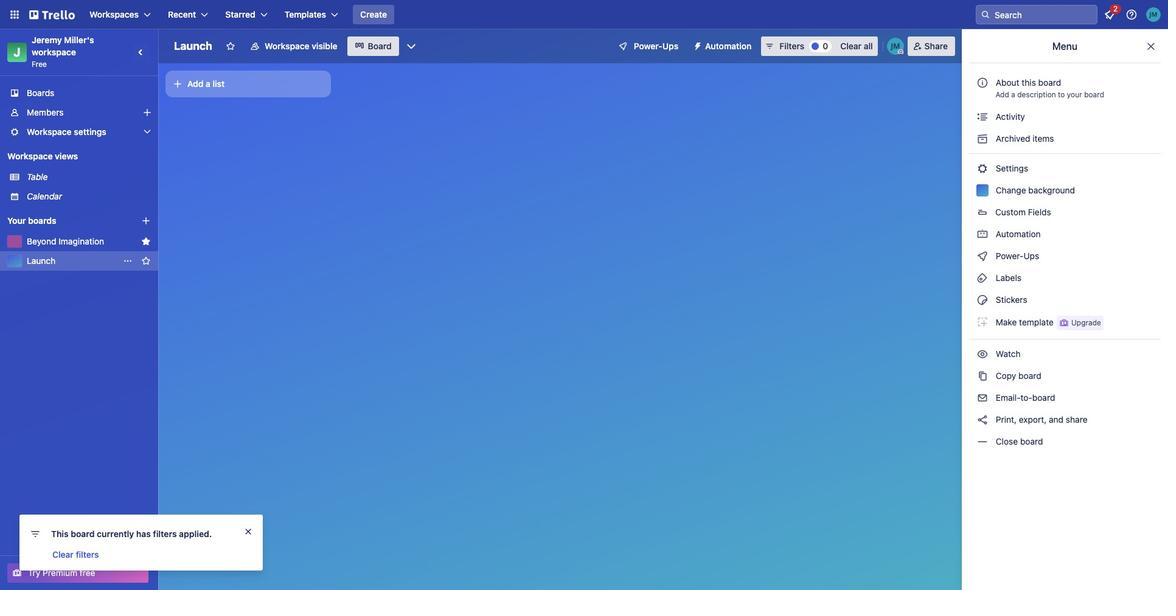 Task type: locate. For each thing, give the bounding box(es) containing it.
0 vertical spatial power-
[[634, 41, 662, 51]]

0 horizontal spatial clear
[[52, 549, 74, 560]]

workspace for workspace settings
[[27, 127, 72, 137]]

archived items
[[993, 133, 1054, 144]]

power-
[[634, 41, 662, 51], [996, 251, 1024, 261]]

launch down beyond
[[27, 256, 55, 266]]

sm image inside "close board" link
[[976, 436, 989, 448]]

0
[[823, 41, 828, 51]]

1 horizontal spatial a
[[1011, 90, 1015, 99]]

settings
[[74, 127, 106, 137]]

your boards
[[7, 215, 56, 226]]

1 vertical spatial a
[[1011, 90, 1015, 99]]

1 vertical spatial automation
[[993, 229, 1041, 239]]

has
[[136, 529, 151, 539]]

add board image
[[141, 216, 151, 226]]

this board currently has filters applied.
[[51, 529, 212, 539]]

2 notifications image
[[1102, 7, 1117, 22]]

3 sm image from the top
[[976, 272, 989, 284]]

close board
[[993, 436, 1043, 447]]

1 vertical spatial power-
[[996, 251, 1024, 261]]

copy board
[[993, 371, 1041, 381]]

launch down the recent dropdown button
[[174, 40, 212, 52]]

a down about on the right
[[1011, 90, 1015, 99]]

1 horizontal spatial ups
[[1024, 251, 1039, 261]]

sm image inside activity link
[[976, 111, 989, 123]]

1 horizontal spatial launch
[[174, 40, 212, 52]]

jeremy miller's workspace link
[[32, 35, 96, 57]]

workspaces button
[[82, 5, 158, 24]]

boards
[[27, 88, 54, 98]]

workspace inside button
[[265, 41, 309, 51]]

jeremy miller's workspace free
[[32, 35, 96, 69]]

ups inside the power-ups link
[[1024, 251, 1039, 261]]

members link
[[0, 103, 158, 122]]

upgrade button
[[1057, 316, 1104, 330]]

1 vertical spatial power-ups
[[993, 251, 1042, 261]]

custom fields
[[995, 207, 1051, 217]]

make
[[996, 317, 1017, 327]]

filters up free
[[76, 549, 99, 560]]

ups
[[662, 41, 678, 51], [1024, 251, 1039, 261]]

ups inside 'power-ups' button
[[662, 41, 678, 51]]

custom
[[995, 207, 1026, 217]]

sm image inside labels link
[[976, 272, 989, 284]]

Search field
[[990, 5, 1097, 24]]

add left list
[[187, 78, 203, 89]]

sm image inside automation button
[[688, 37, 705, 54]]

1 vertical spatial ups
[[1024, 251, 1039, 261]]

free
[[32, 60, 47, 69]]

sm image inside email-to-board link
[[976, 392, 989, 404]]

1 vertical spatial clear
[[52, 549, 74, 560]]

1 horizontal spatial filters
[[153, 529, 177, 539]]

sm image inside print, export, and share link
[[976, 414, 989, 426]]

sm image inside the automation link
[[976, 228, 989, 240]]

sm image for email-to-board
[[976, 392, 989, 404]]

back to home image
[[29, 5, 75, 24]]

j
[[14, 45, 20, 59]]

workspace
[[265, 41, 309, 51], [27, 127, 72, 137], [7, 151, 53, 161]]

1 horizontal spatial power-
[[996, 251, 1024, 261]]

board up clear filters
[[71, 529, 95, 539]]

table
[[27, 172, 48, 182]]

calendar
[[27, 191, 62, 201]]

j link
[[7, 43, 27, 62]]

6 sm image from the top
[[976, 370, 989, 382]]

sm image inside watch link
[[976, 348, 989, 360]]

menu
[[1052, 41, 1078, 52]]

sm image
[[688, 37, 705, 54], [976, 133, 989, 145], [976, 162, 989, 175], [976, 228, 989, 240], [976, 316, 989, 328]]

power- inside the power-ups link
[[996, 251, 1024, 261]]

sm image inside copy board link
[[976, 370, 989, 382]]

about this board add a description to your board
[[996, 77, 1104, 99]]

add down about on the right
[[996, 90, 1009, 99]]

clear up try premium free
[[52, 549, 74, 560]]

sm image for stickers
[[976, 294, 989, 306]]

sm image inside stickers link
[[976, 294, 989, 306]]

create button
[[353, 5, 394, 24]]

ups down the automation link
[[1024, 251, 1039, 261]]

print, export, and share
[[993, 414, 1088, 425]]

customize views image
[[405, 40, 417, 52]]

filters
[[153, 529, 177, 539], [76, 549, 99, 560]]

visible
[[312, 41, 337, 51]]

2 vertical spatial workspace
[[7, 151, 53, 161]]

0 vertical spatial workspace
[[265, 41, 309, 51]]

views
[[55, 151, 78, 161]]

1 vertical spatial launch
[[27, 256, 55, 266]]

1 vertical spatial workspace
[[27, 127, 72, 137]]

copy
[[996, 371, 1016, 381]]

your
[[7, 215, 26, 226]]

workspace down templates
[[265, 41, 309, 51]]

miller's
[[64, 35, 94, 45]]

automation inside button
[[705, 41, 752, 51]]

4 sm image from the top
[[976, 294, 989, 306]]

0 vertical spatial a
[[206, 78, 210, 89]]

power-ups inside button
[[634, 41, 678, 51]]

1 vertical spatial filters
[[76, 549, 99, 560]]

0 vertical spatial automation
[[705, 41, 752, 51]]

board up to-
[[1019, 371, 1041, 381]]

a inside the about this board add a description to your board
[[1011, 90, 1015, 99]]

9 sm image from the top
[[976, 436, 989, 448]]

clear left the 'all'
[[840, 41, 862, 51]]

make template
[[993, 317, 1054, 327]]

1 vertical spatial add
[[996, 90, 1009, 99]]

workspace up table
[[7, 151, 53, 161]]

stickers link
[[969, 290, 1161, 310]]

about
[[996, 77, 1019, 88]]

a left list
[[206, 78, 210, 89]]

templates
[[285, 9, 326, 19]]

launch
[[174, 40, 212, 52], [27, 256, 55, 266]]

8 sm image from the top
[[976, 414, 989, 426]]

copy board link
[[969, 366, 1161, 386]]

custom fields button
[[969, 203, 1161, 222]]

0 horizontal spatial a
[[206, 78, 210, 89]]

0 vertical spatial ups
[[662, 41, 678, 51]]

dismiss flag image
[[243, 527, 253, 537]]

2 sm image from the top
[[976, 250, 989, 262]]

0 vertical spatial power-ups
[[634, 41, 678, 51]]

a inside button
[[206, 78, 210, 89]]

0 horizontal spatial add
[[187, 78, 203, 89]]

1 horizontal spatial clear
[[840, 41, 862, 51]]

recent
[[168, 9, 196, 19]]

background
[[1028, 185, 1075, 195]]

clear all button
[[835, 37, 878, 56]]

0 horizontal spatial launch
[[27, 256, 55, 266]]

to
[[1058, 90, 1065, 99]]

board
[[1038, 77, 1061, 88], [1084, 90, 1104, 99], [1019, 371, 1041, 381], [1032, 392, 1055, 403], [1020, 436, 1043, 447], [71, 529, 95, 539]]

workspace settings
[[27, 127, 106, 137]]

try premium free
[[28, 568, 95, 578]]

open information menu image
[[1126, 9, 1138, 21]]

star icon image
[[141, 256, 151, 266]]

calendar link
[[27, 190, 151, 203]]

sm image inside the power-ups link
[[976, 250, 989, 262]]

workspace down members
[[27, 127, 72, 137]]

1 sm image from the top
[[976, 111, 989, 123]]

activity link
[[969, 107, 1161, 127]]

sm image for labels
[[976, 272, 989, 284]]

sm image inside archived items link
[[976, 133, 989, 145]]

1 horizontal spatial add
[[996, 90, 1009, 99]]

fields
[[1028, 207, 1051, 217]]

labels link
[[969, 268, 1161, 288]]

power-ups
[[634, 41, 678, 51], [993, 251, 1042, 261]]

ups left automation button
[[662, 41, 678, 51]]

sm image inside settings link
[[976, 162, 989, 175]]

filters right has
[[153, 529, 177, 539]]

to-
[[1021, 392, 1032, 403]]

sm image for power-ups
[[976, 250, 989, 262]]

0 horizontal spatial power-
[[634, 41, 662, 51]]

filters
[[780, 41, 804, 51]]

power-ups link
[[969, 246, 1161, 266]]

0 vertical spatial add
[[187, 78, 203, 89]]

5 sm image from the top
[[976, 348, 989, 360]]

0 vertical spatial launch
[[174, 40, 212, 52]]

0 horizontal spatial ups
[[662, 41, 678, 51]]

0 horizontal spatial power-ups
[[634, 41, 678, 51]]

jeremy
[[32, 35, 62, 45]]

sm image for watch
[[976, 348, 989, 360]]

alert
[[19, 515, 263, 571]]

sm image
[[976, 111, 989, 123], [976, 250, 989, 262], [976, 272, 989, 284], [976, 294, 989, 306], [976, 348, 989, 360], [976, 370, 989, 382], [976, 392, 989, 404], [976, 414, 989, 426], [976, 436, 989, 448]]

jeremy miller (jeremymiller198) image
[[1146, 7, 1161, 22]]

share
[[1066, 414, 1088, 425]]

workspace navigation collapse icon image
[[133, 44, 150, 61]]

workspace inside popup button
[[27, 127, 72, 137]]

add
[[187, 78, 203, 89], [996, 90, 1009, 99]]

automation
[[705, 41, 752, 51], [993, 229, 1041, 239]]

add a list button
[[165, 71, 331, 97]]

change background
[[993, 185, 1075, 195]]

0 horizontal spatial automation
[[705, 41, 752, 51]]

starred button
[[218, 5, 275, 24]]

board down 'export,'
[[1020, 436, 1043, 447]]

workspace visible
[[265, 41, 337, 51]]

sm image for settings
[[976, 162, 989, 175]]

clear inside button
[[840, 41, 862, 51]]

clear
[[840, 41, 862, 51], [52, 549, 74, 560]]

workspace for workspace views
[[7, 151, 53, 161]]

0 vertical spatial clear
[[840, 41, 862, 51]]

share button
[[908, 37, 955, 56]]

7 sm image from the top
[[976, 392, 989, 404]]



Task type: describe. For each thing, give the bounding box(es) containing it.
automation link
[[969, 224, 1161, 244]]

beyond imagination
[[27, 236, 104, 246]]

clear all
[[840, 41, 873, 51]]

workspace visible button
[[243, 37, 345, 56]]

power-ups button
[[610, 37, 686, 56]]

archived items link
[[969, 129, 1161, 148]]

settings
[[993, 163, 1028, 173]]

list
[[213, 78, 225, 89]]

this
[[1022, 77, 1036, 88]]

Board name text field
[[168, 37, 218, 56]]

1 horizontal spatial automation
[[993, 229, 1041, 239]]

labels
[[993, 273, 1021, 283]]

workspace for workspace visible
[[265, 41, 309, 51]]

upgrade
[[1071, 318, 1101, 327]]

template
[[1019, 317, 1054, 327]]

jeremy miller (jeremymiller198) image
[[887, 38, 904, 55]]

sm image for make template
[[976, 316, 989, 328]]

your boards with 2 items element
[[7, 214, 123, 228]]

print, export, and share link
[[969, 410, 1161, 430]]

items
[[1033, 133, 1054, 144]]

clear filters
[[52, 549, 99, 560]]

sm image for automation
[[976, 228, 989, 240]]

add inside the about this board add a description to your board
[[996, 90, 1009, 99]]

sm image for archived items
[[976, 133, 989, 145]]

your
[[1067, 90, 1082, 99]]

beyond imagination link
[[27, 235, 136, 248]]

board right "your"
[[1084, 90, 1104, 99]]

archived
[[996, 133, 1030, 144]]

starred
[[225, 9, 255, 19]]

and
[[1049, 414, 1064, 425]]

boards
[[28, 215, 56, 226]]

close
[[996, 436, 1018, 447]]

primary element
[[0, 0, 1168, 29]]

workspace settings button
[[0, 122, 158, 142]]

alert containing this board currently has filters applied.
[[19, 515, 263, 571]]

share
[[925, 41, 948, 51]]

settings link
[[969, 159, 1161, 178]]

0 horizontal spatial filters
[[76, 549, 99, 560]]

free
[[80, 568, 95, 578]]

try
[[28, 568, 40, 578]]

watch link
[[969, 344, 1161, 364]]

automation button
[[688, 37, 759, 56]]

search image
[[981, 10, 990, 19]]

templates button
[[277, 5, 346, 24]]

change
[[996, 185, 1026, 195]]

clear for clear all
[[840, 41, 862, 51]]

applied.
[[179, 529, 212, 539]]

email-to-board
[[993, 392, 1055, 403]]

sm image for activity
[[976, 111, 989, 123]]

imagination
[[59, 236, 104, 246]]

table link
[[27, 171, 151, 183]]

activity
[[993, 111, 1025, 122]]

board
[[368, 41, 392, 51]]

board up to
[[1038, 77, 1061, 88]]

clear for clear filters
[[52, 549, 74, 560]]

add inside button
[[187, 78, 203, 89]]

workspace views
[[7, 151, 78, 161]]

sm image for close board
[[976, 436, 989, 448]]

members
[[27, 107, 64, 117]]

starred icon image
[[141, 237, 151, 246]]

sm image for copy board
[[976, 370, 989, 382]]

1 horizontal spatial power-ups
[[993, 251, 1042, 261]]

star or unstar board image
[[226, 41, 235, 51]]

sm image for print, export, and share
[[976, 414, 989, 426]]

currently
[[97, 529, 134, 539]]

this
[[51, 529, 69, 539]]

this member is an admin of this board. image
[[898, 49, 903, 55]]

all
[[864, 41, 873, 51]]

0 vertical spatial filters
[[153, 529, 177, 539]]

description
[[1017, 90, 1056, 99]]

change background link
[[969, 181, 1161, 200]]

create
[[360, 9, 387, 19]]

boards link
[[0, 83, 158, 103]]

export,
[[1019, 414, 1047, 425]]

clear filters link
[[52, 549, 99, 561]]

stickers
[[993, 294, 1027, 305]]

board up print, export, and share
[[1032, 392, 1055, 403]]

board actions menu image
[[123, 256, 133, 266]]

premium
[[43, 568, 77, 578]]

email-to-board link
[[969, 388, 1161, 408]]

email-
[[996, 392, 1021, 403]]

recent button
[[161, 5, 216, 24]]

launch inside board name text field
[[174, 40, 212, 52]]

try premium free button
[[7, 563, 148, 583]]

workspace
[[32, 47, 76, 57]]

beyond
[[27, 236, 56, 246]]

add a list
[[187, 78, 225, 89]]

print,
[[996, 414, 1017, 425]]

power- inside 'power-ups' button
[[634, 41, 662, 51]]



Task type: vqa. For each thing, say whether or not it's contained in the screenshot.
the rightmost Click to unstar this board. It will be removed from your starred list. icon
no



